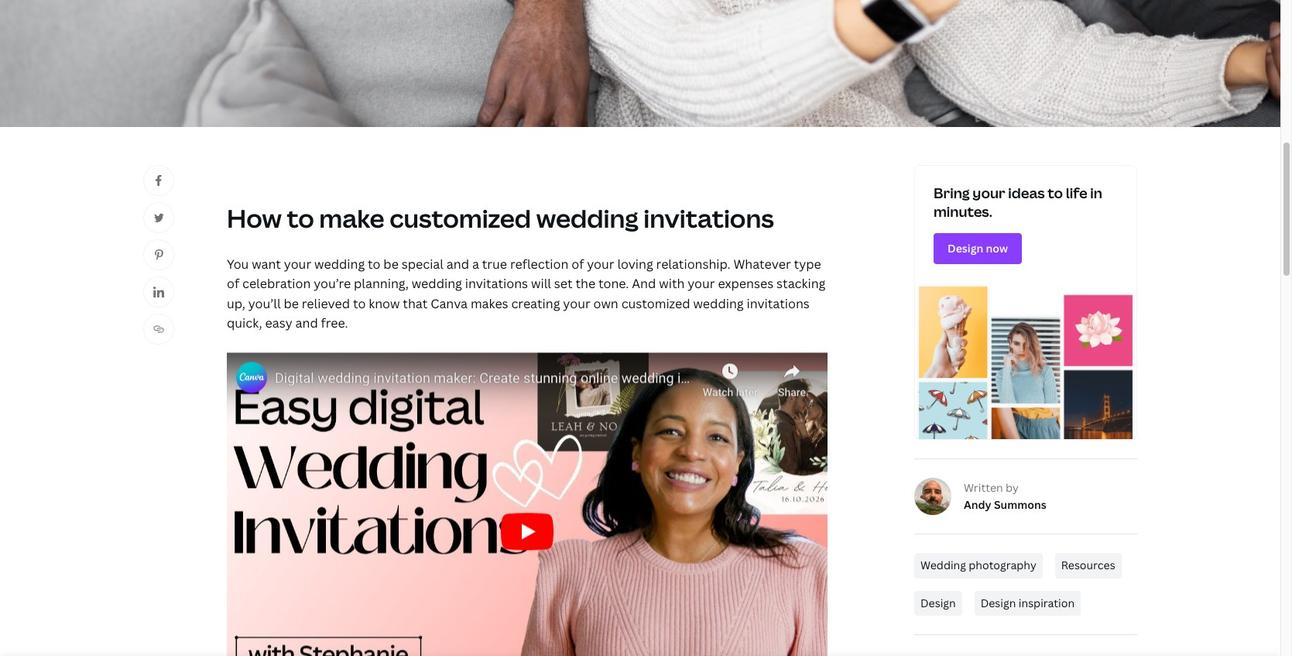 Task type: describe. For each thing, give the bounding box(es) containing it.
canva
[[431, 295, 468, 312]]

relationship.
[[656, 255, 731, 272]]

written
[[964, 480, 1004, 495]]

a
[[472, 255, 479, 272]]

you want your wedding to be special and a true reflection of your loving relationship. whatever type of celebration you're planning, wedding invitations will set the tone. and with your expenses stacking up, you'll be relieved to know that canva makes creating your own customized wedding invitations quick, easy and free.
[[227, 255, 826, 332]]

life
[[1066, 184, 1088, 202]]

your up celebration on the left of page
[[284, 255, 311, 272]]

expenses
[[718, 275, 774, 292]]

your down the
[[563, 295, 591, 312]]

wedding up the
[[536, 202, 639, 235]]

how
[[227, 202, 282, 235]]

wedding photography link
[[915, 553, 1043, 578]]

0 horizontal spatial be
[[284, 295, 299, 312]]

1 horizontal spatial of
[[572, 255, 584, 272]]

your down 'relationship.'
[[688, 275, 715, 292]]

own
[[594, 295, 619, 312]]

andy
[[964, 497, 992, 512]]

wedding
[[921, 558, 967, 573]]

0 vertical spatial and
[[447, 255, 469, 272]]

true
[[482, 255, 507, 272]]

planning,
[[354, 275, 409, 292]]

tone.
[[599, 275, 629, 292]]

wedding up canva
[[412, 275, 462, 292]]

quick,
[[227, 315, 262, 332]]

creating
[[512, 295, 560, 312]]

to inside bring your ideas to life in minutes.
[[1048, 184, 1063, 202]]

want
[[252, 255, 281, 272]]

to left know
[[353, 295, 366, 312]]

celebration
[[242, 275, 311, 292]]

bring your ideas to life in minutes. link
[[915, 165, 1138, 440]]

1 vertical spatial invitations
[[465, 275, 528, 292]]

type
[[794, 255, 822, 272]]

photography
[[969, 558, 1037, 573]]

0 vertical spatial invitations
[[644, 202, 774, 235]]

to up planning,
[[368, 255, 381, 272]]

minutes.
[[934, 202, 993, 220]]



Task type: vqa. For each thing, say whether or not it's contained in the screenshot.
search field
no



Task type: locate. For each thing, give the bounding box(es) containing it.
0 vertical spatial customized
[[390, 202, 531, 235]]

wedding up "you're"
[[314, 255, 365, 272]]

andy summons link
[[964, 497, 1047, 514]]

be up planning,
[[384, 255, 399, 272]]

customized up a
[[390, 202, 531, 235]]

1 horizontal spatial be
[[384, 255, 399, 272]]

of up up, at top
[[227, 275, 239, 292]]

easy
[[265, 315, 293, 332]]

1 horizontal spatial customized
[[622, 295, 691, 312]]

with
[[659, 275, 685, 292]]

will
[[531, 275, 551, 292]]

reflection
[[510, 255, 569, 272]]

0 vertical spatial be
[[384, 255, 399, 272]]

to
[[1048, 184, 1063, 202], [287, 202, 314, 235], [368, 255, 381, 272], [353, 295, 366, 312]]

your
[[973, 184, 1006, 202], [284, 255, 311, 272], [587, 255, 615, 272], [688, 275, 715, 292], [563, 295, 591, 312]]

0 horizontal spatial design
[[921, 595, 956, 610]]

wedding down the expenses
[[694, 295, 744, 312]]

design link
[[915, 591, 963, 616]]

loving
[[618, 255, 653, 272]]

special
[[402, 255, 444, 272]]

customized inside you want your wedding to be special and a true reflection of your loving relationship. whatever type of celebration you're planning, wedding invitations will set the tone. and with your expenses stacking up, you'll be relieved to know that canva makes creating your own customized wedding invitations quick, easy and free.
[[622, 295, 691, 312]]

resources
[[1062, 558, 1116, 573]]

2 design from the left
[[981, 595, 1016, 610]]

and
[[447, 255, 469, 272], [295, 315, 318, 332]]

makes
[[471, 295, 509, 312]]

make
[[319, 202, 385, 235]]

by
[[1006, 480, 1019, 495]]

bring
[[934, 184, 970, 202]]

1 vertical spatial of
[[227, 275, 239, 292]]

stacking
[[777, 275, 826, 292]]

1 horizontal spatial and
[[447, 255, 469, 272]]

design
[[921, 595, 956, 610], [981, 595, 1016, 610]]

invitations up 'relationship.'
[[644, 202, 774, 235]]

know
[[369, 295, 400, 312]]

2 vertical spatial invitations
[[747, 295, 810, 312]]

1 vertical spatial and
[[295, 315, 318, 332]]

ideas
[[1009, 184, 1045, 202]]

customized
[[390, 202, 531, 235], [622, 295, 691, 312]]

customized down and
[[622, 295, 691, 312]]

inspiration
[[1019, 595, 1075, 610]]

design inspiration
[[981, 595, 1075, 610]]

your right bring in the top right of the page
[[973, 184, 1006, 202]]

how to make customized wedding invitations
[[227, 202, 774, 235]]

your up tone.
[[587, 255, 615, 272]]

and
[[632, 275, 656, 292]]

free.
[[321, 315, 348, 332]]

you're
[[314, 275, 351, 292]]

up,
[[227, 295, 245, 312]]

design for design
[[921, 595, 956, 610]]

of up the
[[572, 255, 584, 272]]

1 vertical spatial customized
[[622, 295, 691, 312]]

of
[[572, 255, 584, 272], [227, 275, 239, 292]]

written by andy summons
[[964, 480, 1047, 512]]

be up easy
[[284, 295, 299, 312]]

set
[[554, 275, 573, 292]]

you
[[227, 255, 249, 272]]

that
[[403, 295, 428, 312]]

bring your ideas to life in minutes.
[[934, 184, 1103, 220]]

1 design from the left
[[921, 595, 956, 610]]

and down relieved
[[295, 315, 318, 332]]

the
[[576, 275, 596, 292]]

be
[[384, 255, 399, 272], [284, 295, 299, 312]]

wedding
[[536, 202, 639, 235], [314, 255, 365, 272], [412, 275, 462, 292], [694, 295, 744, 312]]

1 horizontal spatial design
[[981, 595, 1016, 610]]

relieved
[[302, 295, 350, 312]]

whatever
[[734, 255, 791, 272]]

0 horizontal spatial customized
[[390, 202, 531, 235]]

and left a
[[447, 255, 469, 272]]

wedding photography
[[921, 558, 1037, 573]]

design down the 'photography'
[[981, 595, 1016, 610]]

you'll
[[248, 295, 281, 312]]

your inside bring your ideas to life in minutes.
[[973, 184, 1006, 202]]

in
[[1091, 184, 1103, 202]]

1 vertical spatial be
[[284, 295, 299, 312]]

summons
[[994, 497, 1047, 512]]

design inspiration link
[[975, 591, 1081, 616]]

design down wedding
[[921, 595, 956, 610]]

invitations down true
[[465, 275, 528, 292]]

invitations down stacking
[[747, 295, 810, 312]]

to right how
[[287, 202, 314, 235]]

to left life
[[1048, 184, 1063, 202]]

resources link
[[1056, 553, 1122, 578]]

0 horizontal spatial of
[[227, 275, 239, 292]]

invitations
[[644, 202, 774, 235], [465, 275, 528, 292], [747, 295, 810, 312]]

0 vertical spatial of
[[572, 255, 584, 272]]

0 horizontal spatial and
[[295, 315, 318, 332]]

design for design inspiration
[[981, 595, 1016, 610]]



